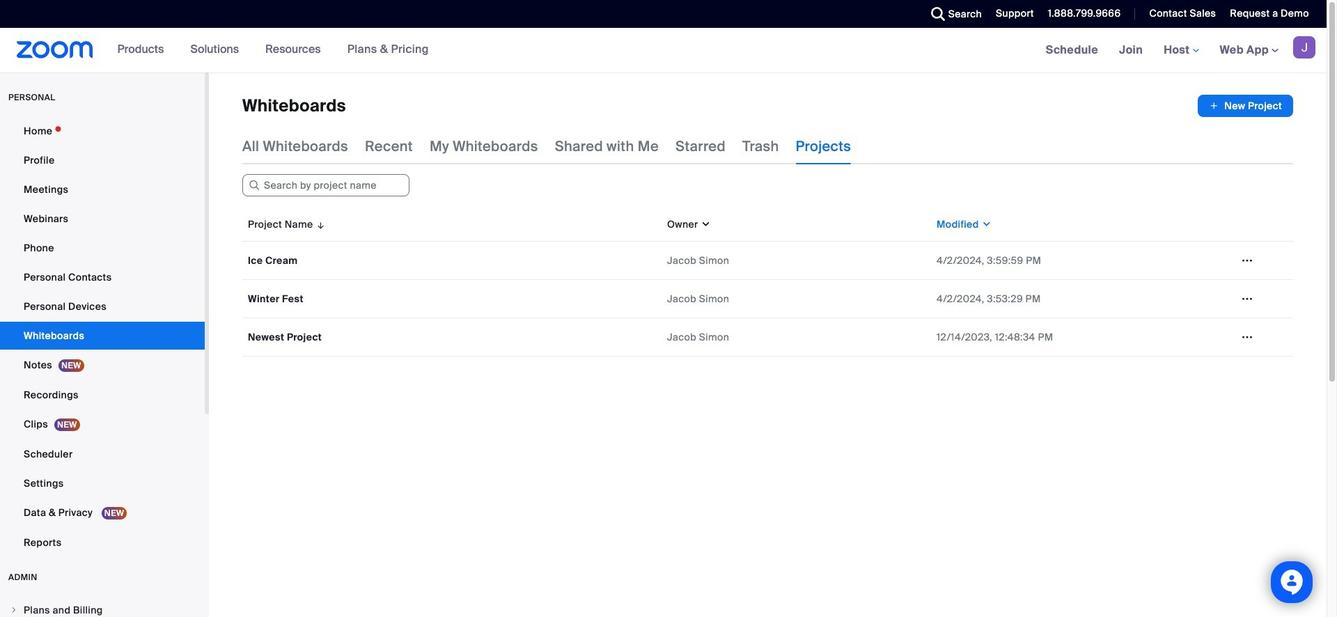 Task type: describe. For each thing, give the bounding box(es) containing it.
profile picture image
[[1294, 36, 1316, 59]]

edit project image
[[1236, 331, 1259, 343]]

2 down image from the left
[[979, 217, 992, 231]]

arrow down image
[[313, 216, 326, 233]]

meetings navigation
[[1036, 28, 1327, 73]]

1 down image from the left
[[698, 217, 711, 231]]

1 edit project image from the top
[[1236, 254, 1259, 267]]

tabs of all whiteboard page tab list
[[242, 128, 851, 164]]

add image
[[1209, 99, 1219, 113]]

2 edit project image from the top
[[1236, 293, 1259, 305]]



Task type: locate. For each thing, give the bounding box(es) containing it.
application
[[242, 208, 1304, 367]]

menu item
[[0, 597, 205, 617]]

edit project image
[[1236, 254, 1259, 267], [1236, 293, 1259, 305]]

banner
[[0, 28, 1327, 73]]

personal menu menu
[[0, 117, 205, 558]]

zoom logo image
[[17, 41, 93, 59]]

0 horizontal spatial down image
[[698, 217, 711, 231]]

right image
[[10, 606, 18, 614]]

Search text field
[[242, 174, 410, 196]]

1 horizontal spatial down image
[[979, 217, 992, 231]]

1 vertical spatial edit project image
[[1236, 293, 1259, 305]]

0 vertical spatial edit project image
[[1236, 254, 1259, 267]]

down image
[[698, 217, 711, 231], [979, 217, 992, 231]]

product information navigation
[[107, 28, 439, 72]]



Task type: vqa. For each thing, say whether or not it's contained in the screenshot.
Admin Menu menu
no



